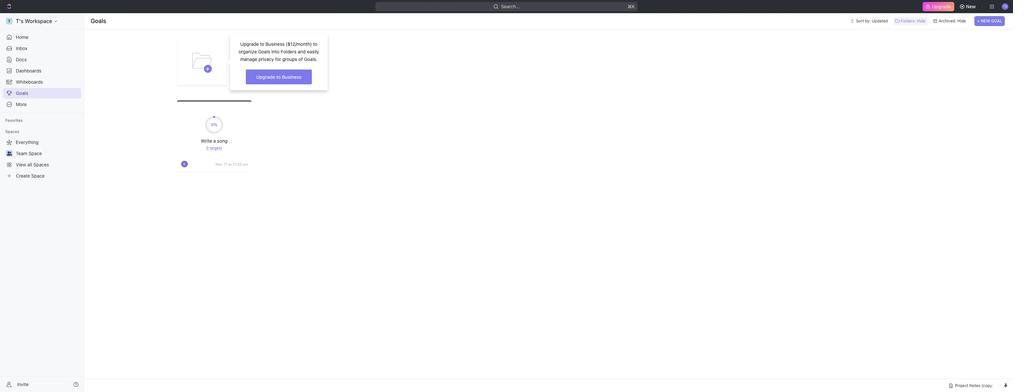 Task type: locate. For each thing, give the bounding box(es) containing it.
1 vertical spatial business
[[282, 74, 302, 80]]

0 vertical spatial spaces
[[5, 129, 19, 134]]

0 horizontal spatial new
[[967, 4, 976, 9]]

0 horizontal spatial spaces
[[5, 129, 19, 134]]

1 vertical spatial goals
[[258, 49, 270, 54]]

home
[[16, 34, 28, 40]]

updated
[[872, 18, 888, 23]]

favorites button
[[3, 117, 25, 125]]

+
[[978, 18, 980, 23], [206, 65, 210, 72]]

b
[[184, 163, 185, 166]]

spaces inside view all spaces link
[[33, 162, 49, 168]]

upgrade
[[933, 4, 952, 9], [240, 41, 259, 47], [256, 74, 275, 80]]

t's workspace
[[16, 18, 52, 24]]

hide right folders:
[[918, 18, 926, 23]]

1 vertical spatial upgrade
[[240, 41, 259, 47]]

business for upgrade to business
[[282, 74, 302, 80]]

song
[[217, 138, 228, 144]]

spaces
[[5, 129, 19, 134], [33, 162, 49, 168]]

1 vertical spatial space
[[31, 173, 45, 179]]

business up into
[[266, 41, 285, 47]]

to
[[260, 41, 264, 47], [313, 41, 318, 47], [276, 74, 281, 80]]

organize
[[239, 49, 257, 54]]

spaces up create space link on the top left of page
[[33, 162, 49, 168]]

into
[[272, 49, 280, 54]]

inbox link
[[3, 43, 81, 54]]

create space link
[[3, 171, 80, 182]]

to for upgrade to business ($12/month) to organize goals into folders and easily manage privacy for groups of goals.
[[260, 41, 264, 47]]

1 vertical spatial new
[[982, 18, 991, 23]]

upgrade for upgrade to business ($12/month) to organize goals into folders and easily manage privacy for groups of goals.
[[240, 41, 259, 47]]

spaces down favorites 'button'
[[5, 129, 19, 134]]

upgrade link
[[923, 2, 955, 11]]

sort
[[857, 18, 864, 23]]

create space
[[16, 173, 45, 179]]

1 horizontal spatial goals
[[91, 18, 106, 24]]

goals
[[91, 18, 106, 24], [258, 49, 270, 54], [16, 90, 28, 96]]

t
[[8, 19, 11, 24]]

upgrade to business link
[[246, 70, 312, 85]]

1 horizontal spatial hide
[[958, 18, 967, 23]]

hide
[[918, 18, 926, 23], [958, 18, 967, 23]]

dashboards link
[[3, 66, 81, 76]]

sidebar navigation
[[0, 13, 86, 393]]

2 vertical spatial upgrade
[[256, 74, 275, 80]]

to down for
[[276, 74, 281, 80]]

1 horizontal spatial new
[[982, 18, 991, 23]]

at
[[228, 162, 232, 167]]

1 vertical spatial +
[[206, 65, 210, 72]]

folders: hide
[[901, 18, 926, 23]]

1 horizontal spatial spaces
[[33, 162, 49, 168]]

home link
[[3, 32, 81, 43]]

everything
[[16, 140, 39, 145]]

business
[[266, 41, 285, 47], [282, 74, 302, 80]]

2 horizontal spatial goals
[[258, 49, 270, 54]]

dashboards
[[16, 68, 41, 74]]

0 horizontal spatial +
[[206, 65, 210, 72]]

business inside the upgrade to business ($12/month) to organize goals into folders and easily manage privacy for groups of goals.
[[266, 41, 285, 47]]

0 horizontal spatial hide
[[918, 18, 926, 23]]

whiteboards
[[16, 79, 43, 85]]

upgrade to business
[[256, 74, 302, 80]]

0 vertical spatial new
[[967, 4, 976, 9]]

space down view all spaces link
[[31, 173, 45, 179]]

upgrade to business ($12/month) to organize goals into folders and easily manage privacy for groups of goals.
[[239, 41, 319, 62]]

new
[[967, 4, 976, 9], [982, 18, 991, 23]]

b button
[[180, 160, 188, 168]]

archived:
[[939, 18, 957, 23]]

0
[[206, 146, 209, 150]]

0 vertical spatial business
[[266, 41, 285, 47]]

upgrade inside the upgrade to business ($12/month) to organize goals into folders and easily manage privacy for groups of goals.
[[240, 41, 259, 47]]

hide for folders: hide
[[918, 18, 926, 23]]

to for upgrade to business
[[276, 74, 281, 80]]

hide right archived:
[[958, 18, 967, 23]]

user group image
[[7, 152, 12, 156]]

new inside new button
[[967, 4, 976, 9]]

more button
[[3, 99, 81, 110]]

new button
[[957, 1, 980, 12]]

by:
[[866, 18, 871, 23]]

upgrade down privacy
[[256, 74, 275, 80]]

docs
[[16, 57, 27, 62]]

upgrade for upgrade
[[933, 4, 952, 9]]

team
[[16, 151, 27, 157]]

1 vertical spatial spaces
[[33, 162, 49, 168]]

1 horizontal spatial to
[[276, 74, 281, 80]]

0 horizontal spatial goals
[[16, 90, 28, 96]]

space
[[29, 151, 42, 157], [31, 173, 45, 179]]

0 horizontal spatial to
[[260, 41, 264, 47]]

to up easily
[[313, 41, 318, 47]]

space up view all spaces
[[29, 151, 42, 157]]

workspace
[[25, 18, 52, 24]]

all
[[27, 162, 32, 168]]

0 vertical spatial upgrade
[[933, 4, 952, 9]]

tree containing everything
[[3, 137, 81, 182]]

view all spaces
[[16, 162, 49, 168]]

1 horizontal spatial +
[[978, 18, 980, 23]]

+ for + new goal
[[978, 18, 980, 23]]

and
[[298, 49, 306, 54]]

space for create space
[[31, 173, 45, 179]]

1 hide from the left
[[918, 18, 926, 23]]

create
[[16, 173, 30, 179]]

tree
[[3, 137, 81, 182]]

business down groups
[[282, 74, 302, 80]]

0 vertical spatial space
[[29, 151, 42, 157]]

write
[[201, 138, 212, 144]]

0 vertical spatial +
[[978, 18, 980, 23]]

sort by: updated button
[[849, 17, 890, 25]]

2 hide from the left
[[958, 18, 967, 23]]

space for team space
[[29, 151, 42, 157]]

nov
[[216, 162, 223, 167]]

easily
[[307, 49, 319, 54]]

privacy
[[259, 56, 274, 62]]

tb button
[[1001, 1, 1011, 12]]

upgrade up organize
[[240, 41, 259, 47]]

2 vertical spatial goals
[[16, 90, 28, 96]]

to up privacy
[[260, 41, 264, 47]]

upgrade up archived:
[[933, 4, 952, 9]]



Task type: describe. For each thing, give the bounding box(es) containing it.
more
[[16, 102, 27, 107]]

invite
[[17, 382, 29, 388]]

tree inside sidebar navigation
[[3, 137, 81, 182]]

+ new goal
[[978, 18, 1003, 23]]

11:23
[[233, 162, 242, 167]]

($12/month)
[[286, 41, 312, 47]]

sort by: updated
[[857, 18, 888, 23]]

whiteboards link
[[3, 77, 81, 88]]

upgrade for upgrade to business
[[256, 74, 275, 80]]

write a song 0 targets
[[201, 138, 228, 150]]

view
[[16, 162, 26, 168]]

hide for archived: hide
[[958, 18, 967, 23]]

for
[[275, 56, 281, 62]]

view all spaces link
[[3, 160, 80, 170]]

search...
[[501, 4, 520, 9]]

2 horizontal spatial to
[[313, 41, 318, 47]]

inbox
[[16, 46, 27, 51]]

goals inside sidebar navigation
[[16, 90, 28, 96]]

am
[[243, 162, 248, 167]]

goals link
[[3, 88, 81, 99]]

groups
[[283, 56, 297, 62]]

team space
[[16, 151, 42, 157]]

archived: hide
[[939, 18, 967, 23]]

0 vertical spatial goals
[[91, 18, 106, 24]]

folders:
[[901, 18, 916, 23]]

everything link
[[3, 137, 80, 148]]

nov 17 at 11:23 am
[[216, 162, 248, 167]]

business for upgrade to business ($12/month) to organize goals into folders and easily manage privacy for groups of goals.
[[266, 41, 285, 47]]

goals.
[[304, 56, 318, 62]]

docs link
[[3, 54, 81, 65]]

tb
[[1004, 4, 1008, 8]]

a
[[213, 138, 216, 144]]

of
[[299, 56, 303, 62]]

folders
[[281, 49, 297, 54]]

goals inside the upgrade to business ($12/month) to organize goals into folders and easily manage privacy for groups of goals.
[[258, 49, 270, 54]]

t's workspace, , element
[[6, 18, 13, 24]]

goal
[[992, 18, 1003, 23]]

manage
[[240, 56, 257, 62]]

favorites
[[5, 118, 23, 123]]

17
[[224, 162, 227, 167]]

t's
[[16, 18, 23, 24]]

team space link
[[16, 149, 80, 159]]

targets
[[210, 146, 222, 150]]

⌘k
[[628, 4, 635, 9]]

+ for +
[[206, 65, 210, 72]]



Task type: vqa. For each thing, say whether or not it's contained in the screenshot.
T's Workspace
yes



